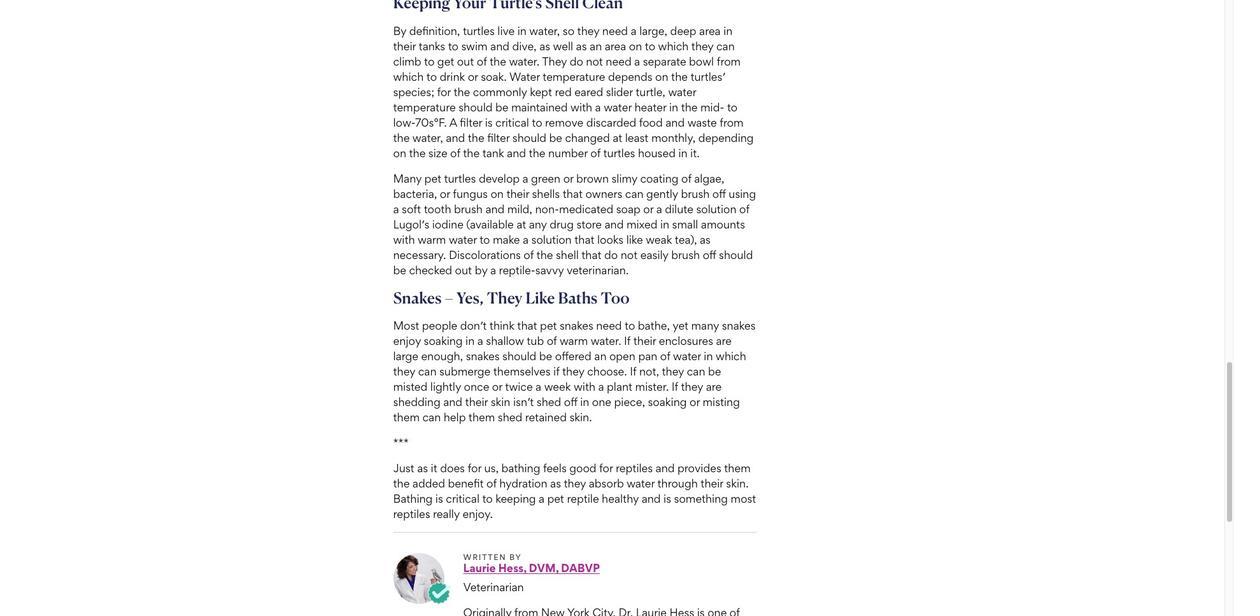 Task type: describe. For each thing, give the bounding box(es) containing it.
and up "through"
[[656, 462, 675, 475]]

in down don't
[[466, 335, 475, 348]]

the down the separate
[[671, 70, 688, 83]]

their inside many pet turtles develop a green or brown slimy coating of algae, bacteria, or fungus on their shells that owners can gently brush off using a soft tooth brush and mild, non-medicated soap or a dilute solution of lugol's iodine (available at any drug store and mixed in small amounts with warm water to make a solution that looks like weak tea), as necessary. discolorations of the shell that do not easily brush off should be checked out by a reptile-savvy veterinarian.
[[507, 187, 529, 200]]

bathe,
[[638, 319, 670, 333]]

in left one
[[580, 396, 589, 409]]

the left tank
[[463, 146, 480, 160]]

shell
[[556, 248, 579, 261]]

a left soft
[[393, 202, 399, 216]]

gently
[[646, 187, 678, 200]]

low-
[[393, 116, 415, 129]]

to inside the just as it does for us, bathing feels good for reptiles and provides them the added benefit of hydration as they absorb water through their skin. bathing is critical to keeping a pet reptile healthy and is something most reptiles really enjoy.
[[482, 493, 493, 506]]

as left the well
[[539, 39, 550, 53]]

of down swim
[[477, 54, 487, 68]]

1 horizontal spatial snakes
[[560, 319, 593, 333]]

for inside by definition, turtles live in water, so they need a large, deep area in their tanks to swim and dive, as well as an area on to which they can climb to get out of the water. they do not need a separate bowl from which to drink or soak. water temperature depends on the turtles' species; for the commonly kept red eared slider turtle, water temperature should be maintained with a water heater in the mid- to low-70s°f. a filter is critical to remove discarded food and waste from the water, and the filter should be changed at least monthly, depending on the size of the tank and the number of turtles housed in it.
[[437, 85, 451, 98]]

a down eared
[[595, 100, 601, 114]]

be down remove
[[549, 131, 562, 144]]

hess,
[[498, 562, 526, 575]]

pet inside the just as it does for us, bathing feels good for reptiles and provides them the added benefit of hydration as they absorb water through their skin. bathing is critical to keeping a pet reptile healthy and is something most reptiles really enjoy.
[[547, 493, 564, 506]]

a down don't
[[477, 335, 483, 348]]

necessary.
[[393, 248, 446, 261]]

to down tanks at left top
[[424, 54, 435, 68]]

do inside many pet turtles develop a green or brown slimy coating of algae, bacteria, or fungus on their shells that owners can gently brush off using a soft tooth brush and mild, non-medicated soap or a dilute solution of lugol's iodine (available at any drug store and mixed in small amounts with warm water to make a solution that looks like weak tea), as necessary. discolorations of the shell that do not easily brush off should be checked out by a reptile-savvy veterinarian.
[[604, 248, 618, 261]]

a up one
[[598, 380, 604, 394]]

0 vertical spatial temperature
[[543, 70, 605, 83]]

enough,
[[421, 350, 463, 363]]

to right "mid-"
[[727, 100, 738, 114]]

on down the separate
[[655, 70, 668, 83]]

with inside many pet turtles develop a green or brown slimy coating of algae, bacteria, or fungus on their shells that owners can gently brush off using a soft tooth brush and mild, non-medicated soap or a dilute solution of lugol's iodine (available at any drug store and mixed in small amounts with warm water to make a solution that looks like weak tea), as necessary. discolorations of the shell that do not easily brush off should be checked out by a reptile-savvy veterinarian.
[[393, 233, 415, 246]]

open
[[609, 350, 636, 363]]

an inside the most people don't think that pet snakes need to bathe, yet many snakes enjoy soaking in a shallow tub of warm water. if their enclosures are large enough, snakes should be offered an open pan of water in which they can submerge themselves if they choose. if not, they can be misted lightly once or twice a week with a plant mister. if they are shedding and their skin isn't shed off in one piece, soaking or misting them can help them shed retained skin.
[[594, 350, 607, 363]]

mild,
[[507, 202, 532, 216]]

skin. inside the most people don't think that pet snakes need to bathe, yet many snakes enjoy soaking in a shallow tub of warm water. if their enclosures are large enough, snakes should be offered an open pan of water in which they can submerge themselves if they choose. if not, they can be misted lightly once or twice a week with a plant mister. if they are shedding and their skin isn't shed off in one piece, soaking or misting them can help them shed retained skin.
[[570, 411, 592, 424]]

to inside the most people don't think that pet snakes need to bathe, yet many snakes enjoy soaking in a shallow tub of warm water. if their enclosures are large enough, snakes should be offered an open pan of water in which they can submerge themselves if they choose. if not, they can be misted lightly once or twice a week with a plant mister. if they are shedding and their skin isn't shed off in one piece, soaking or misting them can help them shed retained skin.
[[625, 319, 635, 333]]

in left it.
[[678, 146, 688, 160]]

green
[[531, 172, 560, 185]]

warm inside many pet turtles develop a green or brown slimy coating of algae, bacteria, or fungus on their shells that owners can gently brush off using a soft tooth brush and mild, non-medicated soap or a dilute solution of lugol's iodine (available at any drug store and mixed in small amounts with warm water to make a solution that looks like weak tea), as necessary. discolorations of the shell that do not easily brush off should be checked out by a reptile-savvy veterinarian.
[[418, 233, 446, 246]]

non-
[[535, 202, 559, 216]]

snakes – yes, they like baths too
[[393, 288, 630, 307]]

warm inside the most people don't think that pet snakes need to bathe, yet many snakes enjoy soaking in a shallow tub of warm water. if their enclosures are large enough, snakes should be offered an open pan of water in which they can submerge themselves if they choose. if not, they can be misted lightly once or twice a week with a plant mister. if they are shedding and their skin isn't shed off in one piece, soaking or misting them can help them shed retained skin.
[[560, 335, 588, 348]]

plant
[[607, 380, 632, 394]]

be up misting
[[708, 365, 721, 379]]

most
[[731, 493, 756, 506]]

critical inside the just as it does for us, bathing feels good for reptiles and provides them the added benefit of hydration as they absorb water through their skin. bathing is critical to keeping a pet reptile healthy and is something most reptiles really enjoy.
[[446, 493, 480, 506]]

they down large
[[393, 365, 415, 379]]

1 horizontal spatial water,
[[529, 24, 560, 37]]

the down drink
[[454, 85, 470, 98]]

as left it
[[417, 462, 428, 475]]

make
[[493, 233, 520, 246]]

discolorations
[[449, 248, 521, 261]]

or up skin
[[492, 380, 502, 394]]

0 vertical spatial need
[[602, 24, 628, 37]]

or up tooth
[[440, 187, 450, 200]]

to left drink
[[426, 70, 437, 83]]

to down maintained
[[532, 116, 542, 129]]

and down "through"
[[642, 493, 661, 506]]

offered
[[555, 350, 591, 363]]

number
[[548, 146, 588, 160]]

a up depends
[[634, 54, 640, 68]]

can down enclosures at bottom right
[[687, 365, 705, 379]]

piece,
[[614, 396, 645, 409]]

to up get
[[448, 39, 458, 53]]

size
[[428, 146, 447, 160]]

0 vertical spatial are
[[716, 335, 732, 348]]

0 horizontal spatial filter
[[460, 116, 482, 129]]

they right so
[[577, 24, 599, 37]]

be down the commonly
[[495, 100, 508, 114]]

deep
[[670, 24, 696, 37]]

coating
[[640, 172, 679, 185]]

the left size
[[409, 146, 426, 160]]

fungus
[[453, 187, 488, 200]]

to inside many pet turtles develop a green or brown slimy coating of algae, bacteria, or fungus on their shells that owners can gently brush off using a soft tooth brush and mild, non-medicated soap or a dilute solution of lugol's iodine (available at any drug store and mixed in small amounts with warm water to make a solution that looks like weak tea), as necessary. discolorations of the shell that do not easily brush off should be checked out by a reptile-savvy veterinarian.
[[480, 233, 490, 246]]

like
[[626, 233, 643, 246]]

can down enough,
[[418, 365, 437, 379]]

soap
[[616, 202, 640, 216]]

or left misting
[[690, 396, 700, 409]]

climb
[[393, 54, 421, 68]]

at inside many pet turtles develop a green or brown slimy coating of algae, bacteria, or fungus on their shells that owners can gently brush off using a soft tooth brush and mild, non-medicated soap or a dilute solution of lugol's iodine (available at any drug store and mixed in small amounts with warm water to make a solution that looks like weak tea), as necessary. discolorations of the shell that do not easily brush off should be checked out by a reptile-savvy veterinarian.
[[517, 217, 526, 231]]

a left large,
[[631, 24, 637, 37]]

of right tub
[[547, 335, 557, 348]]

that inside the most people don't think that pet snakes need to bathe, yet many snakes enjoy soaking in a shallow tub of warm water. if their enclosures are large enough, snakes should be offered an open pan of water in which they can submerge themselves if they choose. if not, they can be misted lightly once or twice a week with a plant mister. if they are shedding and their skin isn't shed off in one piece, soaking or misting them can help them shed retained skin.
[[517, 319, 537, 333]]

–
[[445, 288, 453, 307]]

enclosures
[[659, 335, 713, 348]]

of inside the just as it does for us, bathing feels good for reptiles and provides them the added benefit of hydration as they absorb water through their skin. bathing is critical to keeping a pet reptile healthy and is something most reptiles really enjoy.
[[487, 477, 497, 491]]

depending
[[698, 131, 754, 144]]

tea),
[[675, 233, 697, 246]]

once
[[464, 380, 489, 394]]

1 vertical spatial off
[[703, 248, 716, 261]]

definition,
[[409, 24, 460, 37]]

critical inside by definition, turtles live in water, so they need a large, deep area in their tanks to swim and dive, as well as an area on to which they can climb to get out of the water. they do not need a separate bowl from which to drink or soak. water temperature depends on the turtles' species; for the commonly kept red eared slider turtle, water temperature should be maintained with a water heater in the mid- to low-70s°f. a filter is critical to remove discarded food and waste from the water, and the filter should be changed at least monthly, depending on the size of the tank and the number of turtles housed in it.
[[495, 116, 529, 129]]

out inside many pet turtles develop a green or brown slimy coating of algae, bacteria, or fungus on their shells that owners can gently brush off using a soft tooth brush and mild, non-medicated soap or a dilute solution of lugol's iodine (available at any drug store and mixed in small amounts with warm water to make a solution that looks like weak tea), as necessary. discolorations of the shell that do not easily brush off should be checked out by a reptile-savvy veterinarian.
[[455, 263, 472, 277]]

think
[[490, 319, 514, 333]]

should down maintained
[[512, 131, 546, 144]]

laurie
[[463, 562, 496, 575]]

tooth
[[424, 202, 451, 216]]

on down large,
[[629, 39, 642, 53]]

on inside many pet turtles develop a green or brown slimy coating of algae, bacteria, or fungus on their shells that owners can gently brush off using a soft tooth brush and mild, non-medicated soap or a dilute solution of lugol's iodine (available at any drug store and mixed in small amounts with warm water to make a solution that looks like weak tea), as necessary. discolorations of the shell that do not easily brush off should be checked out by a reptile-savvy veterinarian.
[[491, 187, 504, 200]]

and up (available
[[486, 202, 505, 216]]

water down turtles'
[[668, 85, 696, 98]]

slider
[[606, 85, 633, 98]]

develop
[[479, 172, 520, 185]]

a
[[449, 116, 457, 129]]

and right tank
[[507, 146, 526, 160]]

retained
[[525, 411, 567, 424]]

remove
[[545, 116, 583, 129]]

in inside many pet turtles develop a green or brown slimy coating of algae, bacteria, or fungus on their shells that owners can gently brush off using a soft tooth brush and mild, non-medicated soap or a dilute solution of lugol's iodine (available at any drug store and mixed in small amounts with warm water to make a solution that looks like weak tea), as necessary. discolorations of the shell that do not easily brush off should be checked out by a reptile-savvy veterinarian.
[[660, 217, 669, 231]]

just
[[393, 462, 414, 475]]

or right green
[[563, 172, 574, 185]]

of down changed
[[590, 146, 601, 160]]

turtle,
[[636, 85, 665, 98]]

1 vertical spatial area
[[605, 39, 626, 53]]

bowl
[[689, 54, 714, 68]]

the up green
[[529, 146, 545, 160]]

a down gently
[[656, 202, 662, 216]]

keeping
[[496, 493, 536, 506]]

a left week
[[536, 380, 541, 394]]

1 vertical spatial if
[[630, 365, 636, 379]]

mid-
[[700, 100, 724, 114]]

in right deep on the right top of the page
[[724, 24, 733, 37]]

should down the commonly
[[459, 100, 493, 114]]

through
[[657, 477, 698, 491]]

in right heater
[[669, 100, 678, 114]]

to down large,
[[645, 39, 655, 53]]

any
[[529, 217, 547, 231]]

feels
[[543, 462, 567, 475]]

weak
[[646, 233, 672, 246]]

benefit
[[448, 477, 484, 491]]

need inside the most people don't think that pet snakes need to bathe, yet many snakes enjoy soaking in a shallow tub of warm water. if their enclosures are large enough, snakes should be offered an open pan of water in which they can submerge themselves if they choose. if not, they can be misted lightly once or twice a week with a plant mister. if they are shedding and their skin isn't shed off in one piece, soaking or misting them can help them shed retained skin.
[[596, 319, 622, 333]]

by
[[475, 263, 488, 277]]

2 vertical spatial if
[[672, 380, 678, 394]]

hydration
[[499, 477, 547, 491]]

one
[[592, 396, 611, 409]]

dabvp
[[561, 562, 600, 575]]

a right make
[[523, 233, 529, 246]]

enjoy
[[393, 335, 421, 348]]

yes,
[[456, 288, 484, 307]]

mister.
[[635, 380, 669, 394]]

depends
[[608, 70, 652, 83]]

they right not,
[[662, 365, 684, 379]]

as inside many pet turtles develop a green or brown slimy coating of algae, bacteria, or fungus on their shells that owners can gently brush off using a soft tooth brush and mild, non-medicated soap or a dilute solution of lugol's iodine (available at any drug store and mixed in small amounts with warm water to make a solution that looks like weak tea), as necessary. discolorations of the shell that do not easily brush off should be checked out by a reptile-savvy veterinarian.
[[700, 233, 711, 246]]

off inside the most people don't think that pet snakes need to bathe, yet many snakes enjoy soaking in a shallow tub of warm water. if their enclosures are large enough, snakes should be offered an open pan of water in which they can submerge themselves if they choose. if not, they can be misted lightly once or twice a week with a plant mister. if they are shedding and their skin isn't shed off in one piece, soaking or misting them can help them shed retained skin.
[[564, 396, 577, 409]]

and up looks
[[605, 217, 624, 231]]

in up dive,
[[518, 24, 527, 37]]

a left green
[[523, 172, 528, 185]]

tanks
[[419, 39, 445, 53]]

should inside many pet turtles develop a green or brown slimy coating of algae, bacteria, or fungus on their shells that owners can gently brush off using a soft tooth brush and mild, non-medicated soap or a dilute solution of lugol's iodine (available at any drug store and mixed in small amounts with warm water to make a solution that looks like weak tea), as necessary. discolorations of the shell that do not easily brush off should be checked out by a reptile-savvy veterinarian.
[[719, 248, 753, 261]]

or up mixed
[[643, 202, 654, 216]]

baths
[[558, 288, 598, 307]]

not,
[[639, 365, 659, 379]]

1 vertical spatial solution
[[531, 233, 572, 246]]

the inside the just as it does for us, bathing feels good for reptiles and provides them the added benefit of hydration as they absorb water through their skin. bathing is critical to keeping a pet reptile healthy and is something most reptiles really enjoy.
[[393, 477, 410, 491]]

easily
[[640, 248, 668, 261]]

veterinarian.
[[567, 263, 629, 277]]

1 horizontal spatial shed
[[537, 396, 561, 409]]

pet inside the most people don't think that pet snakes need to bathe, yet many snakes enjoy soaking in a shallow tub of warm water. if their enclosures are large enough, snakes should be offered an open pan of water in which they can submerge themselves if they choose. if not, they can be misted lightly once or twice a week with a plant mister. if they are shedding and their skin isn't shed off in one piece, soaking or misting them can help them shed retained skin.
[[540, 319, 557, 333]]

water down slider
[[604, 100, 632, 114]]

amounts
[[701, 217, 745, 231]]

they up bowl
[[691, 39, 714, 53]]

1 vertical spatial soaking
[[648, 396, 687, 409]]

an inside by definition, turtles live in water, so they need a large, deep area in their tanks to swim and dive, as well as an area on to which they can climb to get out of the water. they do not need a separate bowl from which to drink or soak. water temperature depends on the turtles' species; for the commonly kept red eared slider turtle, water temperature should be maintained with a water heater in the mid- to low-70s°f. a filter is critical to remove discarded food and waste from the water, and the filter should be changed at least monthly, depending on the size of the tank and the number of turtles housed in it.
[[590, 39, 602, 53]]

that down store
[[575, 233, 594, 246]]

with inside the most people don't think that pet snakes need to bathe, yet many snakes enjoy soaking in a shallow tub of warm water. if their enclosures are large enough, snakes should be offered an open pan of water in which they can submerge themselves if they choose. if not, they can be misted lightly once or twice a week with a plant mister. if they are shedding and their skin isn't shed off in one piece, soaking or misting them can help them shed retained skin.
[[574, 380, 595, 394]]

a right by
[[490, 263, 496, 277]]

in down enclosures at bottom right
[[704, 350, 713, 363]]

isn't
[[513, 396, 534, 409]]

added
[[413, 477, 445, 491]]

their up 'pan'
[[633, 335, 656, 348]]

themselves
[[493, 365, 551, 379]]

2 horizontal spatial snakes
[[722, 319, 756, 333]]

of right size
[[450, 146, 460, 160]]

1 vertical spatial turtles
[[603, 146, 635, 160]]

with inside by definition, turtles live in water, so they need a large, deep area in their tanks to swim and dive, as well as an area on to which they can climb to get out of the water. they do not need a separate bowl from which to drink or soak. water temperature depends on the turtles' species; for the commonly kept red eared slider turtle, water temperature should be maintained with a water heater in the mid- to low-70s°f. a filter is critical to remove discarded food and waste from the water, and the filter should be changed at least monthly, depending on the size of the tank and the number of turtles housed in it.
[[571, 100, 592, 114]]

they inside by definition, turtles live in water, so they need a large, deep area in their tanks to swim and dive, as well as an area on to which they can climb to get out of the water. they do not need a separate bowl from which to drink or soak. water temperature depends on the turtles' species; for the commonly kept red eared slider turtle, water temperature should be maintained with a water heater in the mid- to low-70s°f. a filter is critical to remove discarded food and waste from the water, and the filter should be changed at least monthly, depending on the size of the tank and the number of turtles housed in it.
[[542, 54, 567, 68]]

changed
[[565, 131, 610, 144]]

1 vertical spatial shed
[[498, 411, 522, 424]]

of left algae, in the right top of the page
[[681, 172, 691, 185]]

that up medicated
[[563, 187, 583, 200]]

many
[[393, 172, 422, 185]]

0 horizontal spatial reptiles
[[393, 508, 430, 521]]

not inside by definition, turtles live in water, so they need a large, deep area in their tanks to swim and dive, as well as an area on to which they can climb to get out of the water. they do not need a separate bowl from which to drink or soak. water temperature depends on the turtles' species; for the commonly kept red eared slider turtle, water temperature should be maintained with a water heater in the mid- to low-70s°f. a filter is critical to remove discarded food and waste from the water, and the filter should be changed at least monthly, depending on the size of the tank and the number of turtles housed in it.
[[586, 54, 603, 68]]

of right 'pan'
[[660, 350, 670, 363]]

yet
[[673, 319, 688, 333]]

and inside the most people don't think that pet snakes need to bathe, yet many snakes enjoy soaking in a shallow tub of warm water. if their enclosures are large enough, snakes should be offered an open pan of water in which they can submerge themselves if they choose. if not, they can be misted lightly once or twice a week with a plant mister. if they are shedding and their skin isn't shed off in one piece, soaking or misting them can help them shed retained skin.
[[443, 396, 462, 409]]

that up "veterinarian."
[[582, 248, 602, 261]]

monthly,
[[651, 131, 696, 144]]

using
[[729, 187, 756, 200]]

is inside by definition, turtles live in water, so they need a large, deep area in their tanks to swim and dive, as well as an area on to which they can climb to get out of the water. they do not need a separate bowl from which to drink or soak. water temperature depends on the turtles' species; for the commonly kept red eared slider turtle, water temperature should be maintained with a water heater in the mid- to low-70s°f. a filter is critical to remove discarded food and waste from the water, and the filter should be changed at least monthly, depending on the size of the tank and the number of turtles housed in it.
[[485, 116, 493, 129]]

their down once
[[465, 396, 488, 409]]

can down shedding
[[422, 411, 441, 424]]

kept
[[530, 85, 552, 98]]

waste
[[688, 116, 717, 129]]

store
[[577, 217, 602, 231]]

us,
[[484, 462, 499, 475]]

2 vertical spatial brush
[[671, 248, 700, 261]]



Task type: locate. For each thing, give the bounding box(es) containing it.
their inside by definition, turtles live in water, so they need a large, deep area in their tanks to swim and dive, as well as an area on to which they can climb to get out of the water. they do not need a separate bowl from which to drink or soak. water temperature depends on the turtles' species; for the commonly kept red eared slider turtle, water temperature should be maintained with a water heater in the mid- to low-70s°f. a filter is critical to remove discarded food and waste from the water, and the filter should be changed at least monthly, depending on the size of the tank and the number of turtles housed in it.
[[393, 39, 416, 53]]

be
[[495, 100, 508, 114], [549, 131, 562, 144], [393, 263, 406, 277], [539, 350, 552, 363], [708, 365, 721, 379]]

1 horizontal spatial at
[[613, 131, 622, 144]]

1 vertical spatial at
[[517, 217, 526, 231]]

2 vertical spatial which
[[716, 350, 746, 363]]

week
[[544, 380, 571, 394]]

0 vertical spatial at
[[613, 131, 622, 144]]

brush down tea),
[[671, 248, 700, 261]]

lightly
[[430, 380, 461, 394]]

they
[[577, 24, 599, 37], [691, 39, 714, 53], [393, 365, 415, 379], [562, 365, 584, 379], [662, 365, 684, 379], [681, 380, 703, 394], [564, 477, 586, 491]]

0 vertical spatial off
[[712, 187, 726, 200]]

misting
[[703, 396, 740, 409]]

iodine
[[432, 217, 464, 231]]

does
[[440, 462, 465, 475]]

pet up tub
[[540, 319, 557, 333]]

which down "climb"
[[393, 70, 424, 83]]

2 vertical spatial need
[[596, 319, 622, 333]]

by
[[509, 553, 522, 563]]

they inside the just as it does for us, bathing feels good for reptiles and provides them the added benefit of hydration as they absorb water through their skin. bathing is critical to keeping a pet reptile healthy and is something most reptiles really enjoy.
[[564, 477, 586, 491]]

for left us,
[[468, 462, 481, 475]]

on up many
[[393, 146, 406, 160]]

should down the amounts
[[719, 248, 753, 261]]

1 horizontal spatial not
[[621, 248, 638, 261]]

laurie hess, dvm, dabvp link
[[463, 562, 600, 575]]

which down many
[[716, 350, 746, 363]]

for down drink
[[437, 85, 451, 98]]

1 horizontal spatial temperature
[[543, 70, 605, 83]]

they down offered
[[562, 365, 584, 379]]

0 vertical spatial critical
[[495, 116, 529, 129]]

are up misting
[[706, 380, 722, 394]]

do inside by definition, turtles live in water, so they need a large, deep area in their tanks to swim and dive, as well as an area on to which they can climb to get out of the water. they do not need a separate bowl from which to drink or soak. water temperature depends on the turtles' species; for the commonly kept red eared slider turtle, water temperature should be maintained with a water heater in the mid- to low-70s°f. a filter is critical to remove discarded food and waste from the water, and the filter should be changed at least monthly, depending on the size of the tank and the number of turtles housed in it.
[[570, 54, 583, 68]]

2 horizontal spatial them
[[724, 462, 751, 475]]

their up something
[[701, 477, 723, 491]]

laurie hess, dvm, dabvp image
[[393, 554, 444, 605]]

1 vertical spatial warm
[[560, 335, 588, 348]]

shallow
[[486, 335, 524, 348]]

written by laurie hess, dvm, dabvp veterinarian
[[463, 553, 600, 594]]

snakes down baths
[[560, 319, 593, 333]]

1 horizontal spatial water.
[[591, 335, 621, 348]]

the up savvy
[[537, 248, 553, 261]]

red
[[555, 85, 572, 98]]

are
[[716, 335, 732, 348], [706, 380, 722, 394]]

2 horizontal spatial for
[[599, 462, 613, 475]]

and down the a
[[446, 131, 465, 144]]

maintained
[[511, 100, 568, 114]]

2 vertical spatial turtles
[[444, 172, 476, 185]]

which up the separate
[[658, 39, 689, 53]]

0 horizontal spatial them
[[393, 411, 420, 424]]

water, down 70s°f.
[[413, 131, 443, 144]]

warm up necessary.
[[418, 233, 446, 246]]

or inside by definition, turtles live in water, so they need a large, deep area in their tanks to swim and dive, as well as an area on to which they can climb to get out of the water. they do not need a separate bowl from which to drink or soak. water temperature depends on the turtles' species; for the commonly kept red eared slider turtle, water temperature should be maintained with a water heater in the mid- to low-70s°f. a filter is critical to remove discarded food and waste from the water, and the filter should be changed at least monthly, depending on the size of the tank and the number of turtles housed in it.
[[468, 70, 478, 83]]

them up most
[[724, 462, 751, 475]]

misted
[[393, 380, 428, 394]]

0 horizontal spatial snakes
[[466, 350, 500, 363]]

if up open
[[624, 335, 631, 348]]

out left by
[[455, 263, 472, 277]]

2 horizontal spatial is
[[664, 493, 671, 506]]

water,
[[529, 24, 560, 37], [413, 131, 443, 144]]

0 horizontal spatial temperature
[[393, 100, 456, 114]]

1 vertical spatial skin.
[[726, 477, 749, 491]]

they up misting
[[681, 380, 703, 394]]

filter right the a
[[460, 116, 482, 129]]

turtles for owners
[[444, 172, 476, 185]]

0 horizontal spatial they
[[487, 288, 522, 307]]

0 horizontal spatial soaking
[[424, 335, 463, 348]]

choose.
[[587, 365, 627, 379]]

on
[[629, 39, 642, 53], [655, 70, 668, 83], [393, 146, 406, 160], [491, 187, 504, 200]]

twice
[[505, 380, 533, 394]]

2 vertical spatial off
[[564, 396, 577, 409]]

pet inside many pet turtles develop a green or brown slimy coating of algae, bacteria, or fungus on their shells that owners can gently brush off using a soft tooth brush and mild, non-medicated soap or a dilute solution of lugol's iodine (available at any drug store and mixed in small amounts with warm water to make a solution that looks like weak tea), as necessary. discolorations of the shell that do not easily brush off should be checked out by a reptile-savvy veterinarian.
[[425, 172, 441, 185]]

1 vertical spatial they
[[487, 288, 522, 307]]

their inside the just as it does for us, bathing feels good for reptiles and provides them the added benefit of hydration as they absorb water through their skin. bathing is critical to keeping a pet reptile healthy and is something most reptiles really enjoy.
[[701, 477, 723, 491]]

bathing
[[501, 462, 540, 475]]

as right tea),
[[700, 233, 711, 246]]

the up tank
[[468, 131, 484, 144]]

water down enclosures at bottom right
[[673, 350, 701, 363]]

small
[[672, 217, 698, 231]]

skin. up most
[[726, 477, 749, 491]]

shed up retained
[[537, 396, 561, 409]]

just as it does for us, bathing feels good for reptiles and provides them the added benefit of hydration as they absorb water through their skin. bathing is critical to keeping a pet reptile healthy and is something most reptiles really enjoy.
[[393, 462, 756, 521]]

commonly
[[473, 85, 527, 98]]

which inside the most people don't think that pet snakes need to bathe, yet many snakes enjoy soaking in a shallow tub of warm water. if their enclosures are large enough, snakes should be offered an open pan of water in which they can submerge themselves if they choose. if not, they can be misted lightly once or twice a week with a plant mister. if they are shedding and their skin isn't shed off in one piece, soaking or misting them can help them shed retained skin.
[[716, 350, 746, 363]]

1 vertical spatial out
[[455, 263, 472, 277]]

them inside the just as it does for us, bathing feels good for reptiles and provides them the added benefit of hydration as they absorb water through their skin. bathing is critical to keeping a pet reptile healthy and is something most reptiles really enjoy.
[[724, 462, 751, 475]]

on down the develop
[[491, 187, 504, 200]]

as right the well
[[576, 39, 587, 53]]

water, left so
[[529, 24, 560, 37]]

temperature
[[543, 70, 605, 83], [393, 100, 456, 114]]

large
[[393, 350, 418, 363]]

0 horizontal spatial shed
[[498, 411, 522, 424]]

0 horizontal spatial do
[[570, 54, 583, 68]]

skin. inside the just as it does for us, bathing feels good for reptiles and provides them the added benefit of hydration as they absorb water through their skin. bathing is critical to keeping a pet reptile healthy and is something most reptiles really enjoy.
[[726, 477, 749, 491]]

0 horizontal spatial solution
[[531, 233, 572, 246]]

1 vertical spatial need
[[606, 54, 632, 68]]

0 vertical spatial brush
[[681, 187, 710, 200]]

the inside many pet turtles develop a green or brown slimy coating of algae, bacteria, or fungus on their shells that owners can gently brush off using a soft tooth brush and mild, non-medicated soap or a dilute solution of lugol's iodine (available at any drug store and mixed in small amounts with warm water to make a solution that looks like weak tea), as necessary. discolorations of the shell that do not easily brush off should be checked out by a reptile-savvy veterinarian.
[[537, 248, 553, 261]]

at down discarded
[[613, 131, 622, 144]]

1 horizontal spatial do
[[604, 248, 618, 261]]

0 vertical spatial which
[[658, 39, 689, 53]]

1 horizontal spatial skin.
[[726, 477, 749, 491]]

species;
[[393, 85, 434, 98]]

from up depending
[[720, 116, 744, 129]]

it.
[[690, 146, 700, 160]]

in up weak
[[660, 217, 669, 231]]

1 horizontal spatial solution
[[696, 202, 736, 216]]

they
[[542, 54, 567, 68], [487, 288, 522, 307]]

water. down dive,
[[509, 54, 540, 68]]

0 horizontal spatial warm
[[418, 233, 446, 246]]

the up waste
[[681, 100, 698, 114]]

as
[[539, 39, 550, 53], [576, 39, 587, 53], [700, 233, 711, 246], [417, 462, 428, 475], [550, 477, 561, 491]]

1 vertical spatial brush
[[454, 202, 483, 216]]

be inside many pet turtles develop a green or brown slimy coating of algae, bacteria, or fungus on their shells that owners can gently brush off using a soft tooth brush and mild, non-medicated soap or a dilute solution of lugol's iodine (available at any drug store and mixed in small amounts with warm water to make a solution that looks like weak tea), as necessary. discolorations of the shell that do not easily brush off should be checked out by a reptile-savvy veterinarian.
[[393, 263, 406, 277]]

large,
[[639, 24, 667, 37]]

snakes up submerge
[[466, 350, 500, 363]]

turtles for dive,
[[463, 24, 495, 37]]

the up soak.
[[490, 54, 506, 68]]

veterinarian
[[463, 581, 524, 594]]

1 vertical spatial are
[[706, 380, 722, 394]]

not inside many pet turtles develop a green or brown slimy coating of algae, bacteria, or fungus on their shells that owners can gently brush off using a soft tooth brush and mild, non-medicated soap or a dilute solution of lugol's iodine (available at any drug store and mixed in small amounts with warm water to make a solution that looks like weak tea), as necessary. discolorations of the shell that do not easily brush off should be checked out by a reptile-savvy veterinarian.
[[621, 248, 638, 261]]

1 vertical spatial do
[[604, 248, 618, 261]]

their up "climb"
[[393, 39, 416, 53]]

temperature up red
[[543, 70, 605, 83]]

at down mild, at the top left of page
[[517, 217, 526, 231]]

0 vertical spatial solution
[[696, 202, 736, 216]]

0 horizontal spatial is
[[435, 493, 443, 506]]

and up monthly,
[[666, 116, 685, 129]]

0 vertical spatial turtles
[[463, 24, 495, 37]]

snakes
[[560, 319, 593, 333], [722, 319, 756, 333], [466, 350, 500, 363]]

area
[[699, 24, 721, 37], [605, 39, 626, 53]]

1 horizontal spatial reptiles
[[616, 462, 653, 475]]

a down hydration
[[539, 493, 545, 506]]

1 horizontal spatial for
[[468, 462, 481, 475]]

reptile
[[567, 493, 599, 506]]

out
[[457, 54, 474, 68], [455, 263, 472, 277]]

brown
[[576, 172, 609, 185]]

their up mild, at the top left of page
[[507, 187, 529, 200]]

0 horizontal spatial skin.
[[570, 411, 592, 424]]

can
[[716, 39, 735, 53], [625, 187, 644, 200], [418, 365, 437, 379], [687, 365, 705, 379], [422, 411, 441, 424]]

which
[[658, 39, 689, 53], [393, 70, 424, 83], [716, 350, 746, 363]]

many
[[691, 319, 719, 333]]

0 vertical spatial do
[[570, 54, 583, 68]]

water. inside by definition, turtles live in water, so they need a large, deep area in their tanks to swim and dive, as well as an area on to which they can climb to get out of the water. they do not need a separate bowl from which to drink or soak. water temperature depends on the turtles' species; for the commonly kept red eared slider turtle, water temperature should be maintained with a water heater in the mid- to low-70s°f. a filter is critical to remove discarded food and waste from the water, and the filter should be changed at least monthly, depending on the size of the tank and the number of turtles housed in it.
[[509, 54, 540, 68]]

pan
[[638, 350, 657, 363]]

is down "through"
[[664, 493, 671, 506]]

discarded
[[586, 116, 636, 129]]

need up depends
[[606, 54, 632, 68]]

water. inside the most people don't think that pet snakes need to bathe, yet many snakes enjoy soaking in a shallow tub of warm water. if their enclosures are large enough, snakes should be offered an open pan of water in which they can submerge themselves if they choose. if not, they can be misted lightly once or twice a week with a plant mister. if they are shedding and their skin isn't shed off in one piece, soaking or misting them can help them shed retained skin.
[[591, 335, 621, 348]]

0 vertical spatial soaking
[[424, 335, 463, 348]]

1 horizontal spatial which
[[658, 39, 689, 53]]

1 vertical spatial critical
[[446, 493, 480, 506]]

1 horizontal spatial warm
[[560, 335, 588, 348]]

out inside by definition, turtles live in water, so they need a large, deep area in their tanks to swim and dive, as well as an area on to which they can climb to get out of the water. they do not need a separate bowl from which to drink or soak. water temperature depends on the turtles' species; for the commonly kept red eared slider turtle, water temperature should be maintained with a water heater in the mid- to low-70s°f. a filter is critical to remove discarded food and waste from the water, and the filter should be changed at least monthly, depending on the size of the tank and the number of turtles housed in it.
[[457, 54, 474, 68]]

from up turtles'
[[717, 54, 741, 68]]

shed
[[537, 396, 561, 409], [498, 411, 522, 424]]

pet up bacteria,
[[425, 172, 441, 185]]

1 vertical spatial filter
[[487, 131, 510, 144]]

turtles'
[[691, 70, 725, 83]]

provides
[[678, 462, 721, 475]]

snakes
[[393, 288, 442, 307]]

off down the amounts
[[703, 248, 716, 261]]

1 horizontal spatial they
[[542, 54, 567, 68]]

0 vertical spatial not
[[586, 54, 603, 68]]

many pet turtles develop a green or brown slimy coating of algae, bacteria, or fungus on their shells that owners can gently brush off using a soft tooth brush and mild, non-medicated soap or a dilute solution of lugol's iodine (available at any drug store and mixed in small amounts with warm water to make a solution that looks like weak tea), as necessary. discolorations of the shell that do not easily brush off should be checked out by a reptile-savvy veterinarian.
[[393, 172, 756, 277]]

0 vertical spatial area
[[699, 24, 721, 37]]

dilute
[[665, 202, 693, 216]]

0 vertical spatial filter
[[460, 116, 482, 129]]

with up one
[[574, 380, 595, 394]]

out down swim
[[457, 54, 474, 68]]

critical
[[495, 116, 529, 129], [446, 493, 480, 506]]

1 vertical spatial temperature
[[393, 100, 456, 114]]

medicated
[[559, 202, 613, 216]]

and
[[490, 39, 509, 53], [666, 116, 685, 129], [446, 131, 465, 144], [507, 146, 526, 160], [486, 202, 505, 216], [605, 217, 624, 231], [443, 396, 462, 409], [656, 462, 675, 475], [642, 493, 661, 506]]

1 horizontal spatial them
[[469, 411, 495, 424]]

***
[[393, 436, 409, 450]]

not
[[586, 54, 603, 68], [621, 248, 638, 261]]

by definition, turtles live in water, so they need a large, deep area in their tanks to swim and dive, as well as an area on to which they can climb to get out of the water. they do not need a separate bowl from which to drink or soak. water temperature depends on the turtles' species; for the commonly kept red eared slider turtle, water temperature should be maintained with a water heater in the mid- to low-70s°f. a filter is critical to remove discarded food and waste from the water, and the filter should be changed at least monthly, depending on the size of the tank and the number of turtles housed in it.
[[393, 24, 754, 160]]

1 vertical spatial an
[[594, 350, 607, 363]]

can inside many pet turtles develop a green or brown slimy coating of algae, bacteria, or fungus on their shells that owners can gently brush off using a soft tooth brush and mild, non-medicated soap or a dilute solution of lugol's iodine (available at any drug store and mixed in small amounts with warm water to make a solution that looks like weak tea), as necessary. discolorations of the shell that do not easily brush off should be checked out by a reptile-savvy veterinarian.
[[625, 187, 644, 200]]

turtles inside many pet turtles develop a green or brown slimy coating of algae, bacteria, or fungus on their shells that owners can gently brush off using a soft tooth brush and mild, non-medicated soap or a dilute solution of lugol's iodine (available at any drug store and mixed in small amounts with warm water to make a solution that looks like weak tea), as necessary. discolorations of the shell that do not easily brush off should be checked out by a reptile-savvy veterinarian.
[[444, 172, 476, 185]]

so
[[563, 24, 574, 37]]

filter up tank
[[487, 131, 510, 144]]

as down feels
[[550, 477, 561, 491]]

written
[[463, 553, 507, 563]]

water down iodine
[[449, 233, 477, 246]]

owners
[[585, 187, 622, 200]]

really
[[433, 508, 460, 521]]

1 horizontal spatial filter
[[487, 131, 510, 144]]

should inside the most people don't think that pet snakes need to bathe, yet many snakes enjoy soaking in a shallow tub of warm water. if their enclosures are large enough, snakes should be offered an open pan of water in which they can submerge themselves if they choose. if not, they can be misted lightly once or twice a week with a plant mister. if they are shedding and their skin isn't shed off in one piece, soaking or misting them can help them shed retained skin.
[[502, 350, 536, 363]]

0 vertical spatial shed
[[537, 396, 561, 409]]

0 vertical spatial if
[[624, 335, 631, 348]]

eared
[[574, 85, 603, 98]]

0 vertical spatial from
[[717, 54, 741, 68]]

0 vertical spatial water,
[[529, 24, 560, 37]]

2 vertical spatial pet
[[547, 493, 564, 506]]

heater
[[635, 100, 666, 114]]

least
[[625, 131, 649, 144]]

0 vertical spatial pet
[[425, 172, 441, 185]]

2 vertical spatial with
[[574, 380, 595, 394]]

0 horizontal spatial for
[[437, 85, 451, 98]]

of down using
[[739, 202, 749, 216]]

or
[[468, 70, 478, 83], [563, 172, 574, 185], [440, 187, 450, 200], [643, 202, 654, 216], [492, 380, 502, 394], [690, 396, 700, 409]]

turtles up swim
[[463, 24, 495, 37]]

0 horizontal spatial at
[[517, 217, 526, 231]]

most
[[393, 319, 419, 333]]

0 vertical spatial an
[[590, 39, 602, 53]]

they up think
[[487, 288, 522, 307]]

water. up open
[[591, 335, 621, 348]]

with down eared
[[571, 100, 592, 114]]

to up discolorations
[[480, 233, 490, 246]]

water inside many pet turtles develop a green or brown slimy coating of algae, bacteria, or fungus on their shells that owners can gently brush off using a soft tooth brush and mild, non-medicated soap or a dilute solution of lugol's iodine (available at any drug store and mixed in small amounts with warm water to make a solution that looks like weak tea), as necessary. discolorations of the shell that do not easily brush off should be checked out by a reptile-savvy veterinarian.
[[449, 233, 477, 246]]

area up depends
[[605, 39, 626, 53]]

they down the well
[[542, 54, 567, 68]]

1 vertical spatial not
[[621, 248, 638, 261]]

reptiles down bathing
[[393, 508, 430, 521]]

are down many
[[716, 335, 732, 348]]

0 vertical spatial reptiles
[[616, 462, 653, 475]]

drink
[[440, 70, 465, 83]]

can up turtles'
[[716, 39, 735, 53]]

0 vertical spatial skin.
[[570, 411, 592, 424]]

skin
[[491, 396, 510, 409]]

0 horizontal spatial water.
[[509, 54, 540, 68]]

skin. right retained
[[570, 411, 592, 424]]

0 horizontal spatial which
[[393, 70, 424, 83]]

water inside the most people don't think that pet snakes need to bathe, yet many snakes enjoy soaking in a shallow tub of warm water. if their enclosures are large enough, snakes should be offered an open pan of water in which they can submerge themselves if they choose. if not, they can be misted lightly once or twice a week with a plant mister. if they are shedding and their skin isn't shed off in one piece, soaking or misting them can help them shed retained skin.
[[673, 350, 701, 363]]

1 vertical spatial reptiles
[[393, 508, 430, 521]]

skin.
[[570, 411, 592, 424], [726, 477, 749, 491]]

enjoy.
[[463, 508, 493, 521]]

them down skin
[[469, 411, 495, 424]]

1 vertical spatial water.
[[591, 335, 621, 348]]

water inside the just as it does for us, bathing feels good for reptiles and provides them the added benefit of hydration as they absorb water through their skin. bathing is critical to keeping a pet reptile healthy and is something most reptiles really enjoy.
[[627, 477, 655, 491]]

of
[[477, 54, 487, 68], [450, 146, 460, 160], [590, 146, 601, 160], [681, 172, 691, 185], [739, 202, 749, 216], [524, 248, 534, 261], [547, 335, 557, 348], [660, 350, 670, 363], [487, 477, 497, 491]]

swim
[[461, 39, 488, 53]]

1 vertical spatial from
[[720, 116, 744, 129]]

if left not,
[[630, 365, 636, 379]]

something
[[674, 493, 728, 506]]

is up really
[[435, 493, 443, 506]]

solution
[[696, 202, 736, 216], [531, 233, 572, 246]]

the
[[490, 54, 506, 68], [671, 70, 688, 83], [454, 85, 470, 98], [681, 100, 698, 114], [393, 131, 410, 144], [468, 131, 484, 144], [409, 146, 426, 160], [463, 146, 480, 160], [529, 146, 545, 160], [537, 248, 553, 261], [393, 477, 410, 491]]

the down low-
[[393, 131, 410, 144]]

1 vertical spatial water,
[[413, 131, 443, 144]]

0 vertical spatial with
[[571, 100, 592, 114]]

not up eared
[[586, 54, 603, 68]]

and down live
[[490, 39, 509, 53]]

a inside the just as it does for us, bathing feels good for reptiles and provides them the added benefit of hydration as they absorb water through their skin. bathing is critical to keeping a pet reptile healthy and is something most reptiles really enjoy.
[[539, 493, 545, 506]]

bathing
[[393, 493, 433, 506]]

0 vertical spatial warm
[[418, 233, 446, 246]]

savvy
[[535, 263, 564, 277]]

1 horizontal spatial is
[[485, 116, 493, 129]]

be down tub
[[539, 350, 552, 363]]

1 horizontal spatial critical
[[495, 116, 529, 129]]

at inside by definition, turtles live in water, so they need a large, deep area in their tanks to swim and dive, as well as an area on to which they can climb to get out of the water. they do not need a separate bowl from which to drink or soak. water temperature depends on the turtles' species; for the commonly kept red eared slider turtle, water temperature should be maintained with a water heater in the mid- to low-70s°f. a filter is critical to remove discarded food and waste from the water, and the filter should be changed at least monthly, depending on the size of the tank and the number of turtles housed in it.
[[613, 131, 622, 144]]

brush down algae, in the right top of the page
[[681, 187, 710, 200]]

to
[[448, 39, 458, 53], [645, 39, 655, 53], [424, 54, 435, 68], [426, 70, 437, 83], [727, 100, 738, 114], [532, 116, 542, 129], [480, 233, 490, 246], [625, 319, 635, 333], [482, 493, 493, 506]]

lugol's
[[393, 217, 429, 231]]

can inside by definition, turtles live in water, so they need a large, deep area in their tanks to swim and dive, as well as an area on to which they can climb to get out of the water. they do not need a separate bowl from which to drink or soak. water temperature depends on the turtles' species; for the commonly kept red eared slider turtle, water temperature should be maintained with a water heater in the mid- to low-70s°f. a filter is critical to remove discarded food and waste from the water, and the filter should be changed at least monthly, depending on the size of the tank and the number of turtles housed in it.
[[716, 39, 735, 53]]

0 horizontal spatial not
[[586, 54, 603, 68]]

1 horizontal spatial area
[[699, 24, 721, 37]]

of up the reptile-
[[524, 248, 534, 261]]

0 vertical spatial out
[[457, 54, 474, 68]]

1 vertical spatial pet
[[540, 319, 557, 333]]

1 horizontal spatial soaking
[[648, 396, 687, 409]]



Task type: vqa. For each thing, say whether or not it's contained in the screenshot.
the bottom soaking
yes



